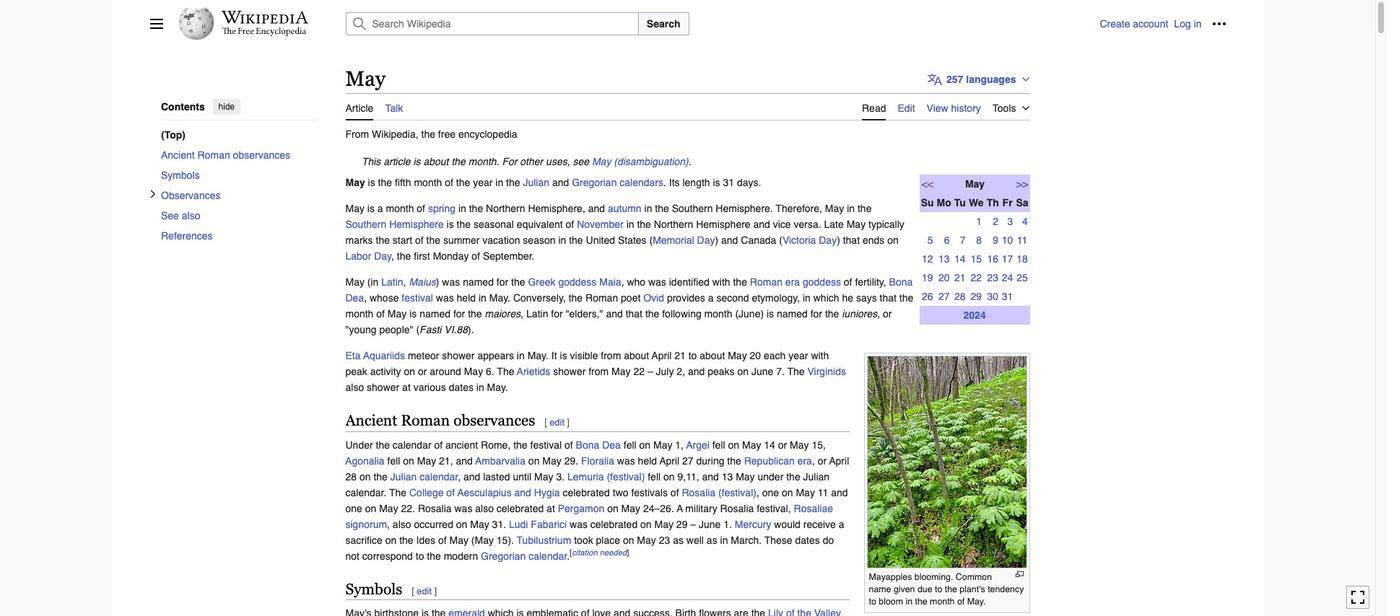 Task type: locate. For each thing, give the bounding box(es) containing it.
the inside fell on 9,11, and 13 may under the julian calendar. the
[[389, 487, 407, 498]]

0 vertical spatial [ edit ]
[[545, 417, 570, 428]]

with up the second
[[712, 276, 730, 288]]

symbols
[[161, 169, 199, 181], [345, 581, 402, 598]]

in up arietids
[[517, 350, 525, 361]]

provides a second etymology, in which he says that the month of may is named for the
[[345, 292, 913, 320]]

on up the festival,
[[782, 487, 793, 498]]

april up rosaliae
[[829, 455, 849, 467]]

– inside arietids shower from may 22 – july 2, and peaks on june 7. the virginids also shower at various dates in may.
[[647, 366, 653, 377]]

1 horizontal spatial 28
[[954, 291, 966, 302]]

x small image
[[148, 189, 157, 198]]

observances down (top) link
[[233, 149, 290, 161]]

] for ancient roman observances
[[567, 417, 570, 428]]

] for symbols
[[434, 586, 437, 597]]

fullscreen image
[[1351, 591, 1365, 605]]

<<
[[922, 178, 933, 190]]

or up republican era link
[[778, 439, 787, 451]]

5
[[927, 234, 933, 246]]

held inside under the calendar of ancient rome, the festival of bona dea fell on may 1, argei fell on may 14 or may 15, agonalia fell on may 21, and ambarvalia on may 29. floralia was held april 27 during the republican era
[[638, 455, 657, 467]]

that
[[843, 234, 860, 246], [880, 292, 897, 304], [626, 308, 643, 320]]

day
[[697, 234, 715, 246], [819, 234, 837, 246], [374, 250, 392, 262]]

1 horizontal spatial observances
[[453, 412, 535, 429]]

read
[[862, 102, 886, 114]]

0 horizontal spatial festival
[[402, 292, 433, 304]]

may inside provides a second etymology, in which he says that the month of may is named for the
[[388, 308, 407, 320]]

27 link
[[938, 291, 950, 302]]

] down the would receive a sacrifice on the ides of may (may 15).
[[627, 548, 629, 558]]

vice
[[773, 218, 791, 230]]

27 inside under the calendar of ancient rome, the festival of bona dea fell on may 1, argei fell on may 14 or may 15, agonalia fell on may 21, and ambarvalia on may 29. floralia was held april 27 during the republican era
[[682, 455, 694, 467]]

0 vertical spatial [
[[545, 417, 547, 428]]

14 up republican
[[764, 439, 775, 451]]

0 horizontal spatial 27
[[682, 455, 694, 467]]

dea inside under the calendar of ancient rome, the festival of bona dea fell on may 1, argei fell on may 14 or may 15, agonalia fell on may 21, and ambarvalia on may 29. floralia was held april 27 during the republican era
[[602, 439, 621, 451]]

ancient roman observances inside may element
[[345, 412, 535, 429]]

1 vertical spatial that
[[880, 292, 897, 304]]

0 vertical spatial northern
[[486, 203, 525, 214]]

edit link
[[549, 417, 565, 428], [417, 586, 432, 597]]

may. left "it"
[[527, 350, 549, 361]]

read link
[[862, 94, 886, 120]]

to down ides
[[416, 550, 424, 562]]

vi.88
[[444, 324, 468, 335]]

1 vertical spatial held
[[638, 455, 657, 467]]

era inside under the calendar of ancient rome, the festival of bona dea fell on may 1, argei fell on may 14 or may 15, agonalia fell on may 21, and ambarvalia on may 29. floralia was held april 27 during the republican era
[[797, 455, 812, 467]]

is right the length
[[713, 177, 720, 188]]

1 horizontal spatial latin
[[526, 308, 548, 320]]

9,11,
[[677, 471, 699, 483]]

observances inside may element
[[453, 412, 535, 429]]

, inside memorial day ) and canada ( victoria day ) that ends on labor day , the first monday of september.
[[392, 250, 394, 262]]

1 horizontal spatial ancient roman observances
[[345, 412, 535, 429]]

celebrated up ludi
[[497, 503, 544, 514]]

who
[[627, 276, 645, 288]]

about
[[423, 156, 449, 167], [624, 350, 649, 361], [700, 350, 725, 361]]

0 horizontal spatial 14
[[764, 439, 775, 451]]

dates inside arietids shower from may 22 – july 2, and peaks on june 7. the virginids also shower at various dates in may.
[[449, 382, 474, 393]]

and inside 'may is a month of spring in the northern hemisphere, and autumn in the southern hemisphere. therefore, may in the southern hemisphere is the seasonal equivalent of november'
[[588, 203, 605, 214]]

whose
[[370, 292, 399, 304]]

17 link
[[1002, 253, 1013, 265]]

1 vertical spatial [ edit ]
[[412, 586, 437, 597]]

20 left each
[[750, 350, 761, 361]]

1 horizontal spatial 23
[[987, 272, 998, 283]]

a left the second
[[708, 292, 714, 304]]

place
[[596, 535, 620, 546]]

0 horizontal spatial (
[[416, 324, 419, 335]]

references
[[161, 230, 212, 241]]

1
[[976, 216, 982, 227]]

note inside may main content
[[345, 154, 1030, 169]]

0 vertical spatial 31
[[723, 177, 734, 188]]

roman up etymology,
[[750, 276, 783, 288]]

ancient inside may element
[[345, 412, 397, 429]]

0 horizontal spatial one
[[345, 503, 362, 514]]

on inside the would receive a sacrifice on the ides of may (may 15).
[[385, 535, 397, 546]]

edit for symbols
[[417, 586, 432, 597]]

fabarici
[[531, 519, 567, 530]]

Search Wikipedia search field
[[345, 12, 639, 35]]

).
[[468, 324, 474, 335]]

17
[[1002, 253, 1013, 265]]

0 vertical spatial ]
[[567, 417, 570, 428]]

20 left 21 link
[[938, 272, 950, 283]]

1 vertical spatial 11
[[818, 487, 828, 498]]

of inside provides a second etymology, in which he says that the month of may is named for the
[[376, 308, 385, 320]]

was up lemuria (festival) link
[[617, 455, 635, 467]]

in down the 'appears'
[[476, 382, 484, 393]]

2 vertical spatial .
[[567, 550, 570, 562]]

1 hemisphere from the left
[[389, 218, 444, 230]]

about down from wikipedia, the free encyclopedia
[[423, 156, 449, 167]]

edit down ides
[[417, 586, 432, 597]]

in inside arietids shower from may 22 – july 2, and peaks on june 7. the virginids also shower at various dates in may.
[[476, 382, 484, 393]]

0 horizontal spatial southern
[[345, 218, 386, 230]]

era up etymology,
[[785, 276, 800, 288]]

3.
[[556, 471, 565, 483]]

on inside memorial day ) and canada ( victoria day ) that ends on labor day , the first monday of september.
[[887, 234, 899, 246]]

sa
[[1016, 197, 1028, 208]]

late
[[824, 218, 844, 230]]

or inside meteor shower appears in may. it is visible from about april 21 to about may 20 each year with peak activity on or around may 6. the
[[418, 366, 427, 377]]

also inside arietids shower from may 22 – july 2, and peaks on june 7. the virginids also shower at various dates in may.
[[345, 382, 364, 393]]

1 vertical spatial calendar
[[420, 471, 458, 483]]

31 right 30 "link"
[[1002, 291, 1013, 302]]

2 vertical spatial shower
[[367, 382, 399, 393]]

28 inside , or april 28 on the
[[345, 471, 357, 483]]

13 inside fell on 9,11, and 13 may under the julian calendar. the
[[722, 471, 733, 483]]

tubilustrium link
[[517, 535, 571, 546]]

1 vertical spatial 20
[[750, 350, 761, 361]]

0 horizontal spatial 20
[[750, 350, 761, 361]]

1 vertical spatial with
[[811, 350, 829, 361]]

0 vertical spatial symbols
[[161, 169, 199, 181]]

20 inside meteor shower appears in may. it is visible from about april 21 to about may 20 each year with peak activity on or around may 6. the
[[750, 350, 761, 361]]

hide button
[[212, 99, 240, 115]]

november
[[577, 218, 624, 230]]

to down maiores, latin for "elders," and that the following month (june) is named for the iuniores,
[[689, 350, 697, 361]]

1 horizontal spatial as
[[707, 535, 717, 546]]

1 horizontal spatial goddess
[[803, 276, 841, 288]]

see
[[573, 156, 589, 167]]

0 horizontal spatial dea
[[345, 292, 364, 304]]

from inside arietids shower from may 22 – july 2, and peaks on june 7. the virginids also shower at various dates in may.
[[589, 366, 609, 377]]

april up the july
[[652, 350, 672, 361]]

northern inside 'may is a month of spring in the northern hemisphere, and autumn in the southern hemisphere. therefore, may in the southern hemisphere is the seasonal equivalent of november'
[[486, 203, 525, 214]]

with inside meteor shower appears in may. it is visible from about april 21 to about may 20 each year with peak activity on or around may 6. the
[[811, 350, 829, 361]]

bona left 19
[[889, 276, 913, 288]]

1 vertical spatial [
[[570, 548, 572, 558]]

1 horizontal spatial [
[[545, 417, 547, 428]]

2 goddess from the left
[[803, 276, 841, 288]]

1 vertical spatial northern
[[654, 218, 693, 230]]

0 horizontal spatial .
[[567, 550, 570, 562]]

2 horizontal spatial )
[[837, 234, 840, 246]]

dates down the receive
[[795, 535, 820, 546]]

2 hemisphere from the left
[[696, 218, 751, 230]]

of inside mayapples blooming. common name given due to the plant's tendency to bloom in the month of may.
[[957, 596, 965, 607]]

0 vertical spatial 22
[[971, 272, 982, 283]]

ides
[[416, 535, 435, 546]]

0 vertical spatial a
[[377, 203, 383, 214]]

or "young people" (
[[345, 308, 892, 335]]

of down whose
[[376, 308, 385, 320]]

of inside the would receive a sacrifice on the ides of may (may 15).
[[438, 535, 447, 546]]

29 right 28 link
[[971, 291, 982, 302]]

until
[[513, 471, 531, 483]]

1 horizontal spatial 20
[[938, 272, 950, 283]]

0 horizontal spatial )
[[436, 276, 439, 288]]

10
[[1002, 234, 1013, 246]]

( inside in the northern hemisphere and vice versa. late may typically marks the start of the summer vacation season in the united states (
[[649, 234, 653, 246]]

note containing this article is about the month. for other uses, see
[[345, 154, 1030, 169]]

calendar for julian
[[420, 471, 458, 483]]

festival up 3.
[[530, 439, 562, 451]]

2 horizontal spatial ]
[[627, 548, 629, 558]]

. up the length
[[689, 156, 691, 167]]

on down agonalia link
[[359, 471, 371, 483]]

2 vertical spatial calendar
[[529, 550, 567, 562]]

( inside memorial day ) and canada ( victoria day ) that ends on labor day , the first monday of september.
[[779, 234, 782, 246]]

april inside meteor shower appears in may. it is visible from about april 21 to about may 20 each year with peak activity on or around may 6. the
[[652, 350, 672, 361]]

celebrated inside ", one on may 11 and one on may 22. rosalia was also celebrated at"
[[497, 503, 544, 514]]

the right "rome,"
[[513, 439, 527, 451]]

log in and more options image
[[1212, 17, 1226, 31]]

1 horizontal spatial one
[[762, 487, 779, 498]]

symbols inside may element
[[345, 581, 402, 598]]

1 horizontal spatial gregorian
[[572, 177, 617, 188]]

0 vertical spatial at
[[402, 382, 411, 393]]

june down military
[[699, 519, 721, 530]]

do
[[823, 535, 834, 546]]

victoria day link
[[782, 234, 837, 246]]

1 vertical spatial 14
[[764, 439, 775, 451]]

dea up floralia link
[[602, 439, 621, 451]]

on up correspond
[[385, 535, 397, 546]]

1 vertical spatial bona
[[576, 439, 599, 451]]

1 horizontal spatial 11
[[1017, 234, 1027, 246]]

northern up memorial
[[654, 218, 693, 230]]

the inside memorial day ) and canada ( victoria day ) that ends on labor day , the first monday of september.
[[397, 250, 411, 262]]

in right 'log'
[[1194, 18, 1202, 30]]

may. inside arietids shower from may 22 – july 2, and peaks on june 7. the virginids also shower at various dates in may.
[[487, 382, 508, 393]]

11
[[1017, 234, 1027, 246], [818, 487, 828, 498]]

arietids shower from may 22 – july 2, and peaks on june 7. the virginids also shower at various dates in may.
[[345, 366, 846, 393]]

1 horizontal spatial symbols
[[345, 581, 402, 598]]

year inside meteor shower appears in may. it is visible from about april 21 to about may 20 each year with peak activity on or around may 6. the
[[789, 350, 808, 361]]

in inside personal tools navigation
[[1194, 18, 1202, 30]]

may inside the would receive a sacrifice on the ides of may (may 15).
[[449, 535, 468, 546]]

1 horizontal spatial at
[[547, 503, 555, 514]]

10 link
[[1002, 234, 1013, 246]]

and left canada
[[721, 234, 738, 246]]

0 horizontal spatial ancient roman observances
[[161, 149, 290, 161]]

and
[[552, 177, 569, 188], [588, 203, 605, 214], [753, 218, 770, 230], [721, 234, 738, 246], [606, 308, 623, 320], [688, 366, 705, 377], [456, 455, 473, 467], [463, 471, 480, 483], [702, 471, 719, 483], [514, 487, 531, 498], [831, 487, 848, 498]]

( down vice
[[779, 234, 782, 246]]

0 horizontal spatial edit
[[417, 586, 432, 597]]

month down the second
[[704, 308, 732, 320]]

gregorian inside gregorian calendar . [ citation needed ]
[[481, 550, 526, 562]]

. left its
[[663, 177, 666, 188]]

edit up the 29.
[[549, 417, 565, 428]]

26
[[922, 291, 933, 302]]

on down typically
[[887, 234, 899, 246]]

2 vertical spatial a
[[839, 519, 844, 530]]

and right 2,
[[688, 366, 705, 377]]

16
[[987, 253, 998, 265]]

college
[[409, 487, 444, 498]]

marks
[[345, 234, 373, 246]]

and up rosaliae
[[831, 487, 848, 498]]

, inside ", one on may 11 and one on may 22. rosalia was also celebrated at"
[[757, 487, 759, 498]]

2 vertical spatial [
[[412, 586, 414, 597]]

rosalia inside ", one on may 11 and one on may 22. rosalia was also celebrated at"
[[418, 503, 452, 514]]

fell on 9,11, and 13 may under the julian calendar. the
[[345, 471, 830, 498]]

at left various
[[402, 382, 411, 393]]

the inside arietids shower from may 22 – july 2, and peaks on june 7. the virginids also shower at various dates in may.
[[787, 366, 805, 377]]

1 as from the left
[[673, 535, 684, 546]]

note
[[345, 154, 1030, 169]]

or inside , or april 28 on the
[[818, 455, 827, 467]]

a inside the would receive a sacrifice on the ides of may (may 15).
[[839, 519, 844, 530]]

1 horizontal spatial the
[[497, 366, 514, 377]]

( right states
[[649, 234, 653, 246]]

0 horizontal spatial 22
[[633, 366, 645, 377]]

conversely,
[[513, 292, 566, 304]]

for inside provides a second etymology, in which he says that the month of may is named for the
[[453, 308, 465, 320]]

1 horizontal spatial edit
[[549, 417, 565, 428]]

22 right 21 link
[[971, 272, 982, 283]]

calendar up julian calendar link
[[393, 439, 431, 451]]

gregorian down '15).' at the bottom of page
[[481, 550, 526, 562]]

fell inside fell on 9,11, and 13 may under the julian calendar. the
[[648, 471, 661, 483]]

april inside , or april 28 on the
[[829, 455, 849, 467]]

[ inside gregorian calendar . [ citation needed ]
[[570, 548, 572, 558]]

we
[[969, 197, 984, 208]]

21,
[[439, 455, 453, 467]]

edit
[[549, 417, 565, 428], [417, 586, 432, 597]]

lemuria
[[567, 471, 604, 483]]

1 vertical spatial one
[[345, 503, 362, 514]]

the inside note
[[451, 156, 466, 167]]

to inside took place on may 23 as well as in march. these dates do not correspond to the modern
[[416, 550, 424, 562]]

in left which
[[803, 292, 811, 304]]

28 right 27 link
[[954, 291, 966, 302]]

1 vertical spatial 22
[[633, 366, 645, 377]]

in inside provides a second etymology, in which he says that the month of may is named for the
[[803, 292, 811, 304]]

1 horizontal spatial .
[[663, 177, 666, 188]]

0 horizontal spatial northern
[[486, 203, 525, 214]]

shower
[[442, 350, 475, 361], [553, 366, 586, 377], [367, 382, 399, 393]]

]
[[567, 417, 570, 428], [627, 548, 629, 558], [434, 586, 437, 597]]

in down given at the bottom of the page
[[906, 596, 913, 607]]

equivalent
[[517, 218, 563, 230]]

june left 7.
[[751, 366, 773, 377]]

to down blooming.
[[935, 584, 942, 595]]

2 horizontal spatial .
[[689, 156, 691, 167]]

0 vertical spatial dates
[[449, 382, 474, 393]]

ancient roman observances up ancient
[[345, 412, 535, 429]]

on inside took place on may 23 as well as in march. these dates do not correspond to the modern
[[623, 535, 634, 546]]

appears
[[477, 350, 514, 361]]

and up the november
[[588, 203, 605, 214]]

0 vertical spatial 13
[[938, 253, 950, 265]]

julian inside fell on 9,11, and 13 may under the julian calendar. the
[[803, 471, 830, 483]]

1 horizontal spatial 14
[[954, 253, 966, 265]]

canada
[[741, 234, 776, 246]]

signorum
[[345, 519, 387, 530]]

, down start
[[392, 250, 394, 262]]

6
[[944, 234, 950, 246]]

mayapples
[[869, 572, 912, 582]]

0 vertical spatial ancient
[[161, 149, 194, 161]]

the inside meteor shower appears in may. it is visible from about april 21 to about may 20 each year with peak activity on or around may 6. the
[[497, 366, 514, 377]]

bona dea link
[[345, 276, 913, 304], [576, 439, 621, 451]]

0 vertical spatial 11
[[1017, 234, 1027, 246]]

or down 15,
[[818, 455, 827, 467]]

spring link
[[428, 203, 456, 214]]

college of aesculapius and hygia link
[[409, 487, 560, 498]]

may. inside mayapples blooming. common name given due to the plant's tendency to bloom in the month of may.
[[967, 596, 986, 607]]

the inside the would receive a sacrifice on the ides of may (may 15).
[[399, 535, 413, 546]]

at inside arietids shower from may 22 – july 2, and peaks on june 7. the virginids also shower at various dates in may.
[[402, 382, 411, 393]]

1 vertical spatial june
[[699, 519, 721, 530]]

june inside arietids shower from may 22 – july 2, and peaks on june 7. the virginids also shower at various dates in may.
[[751, 366, 773, 377]]

also inside see also link
[[181, 210, 200, 221]]

1 vertical spatial era
[[797, 455, 812, 467]]

0 vertical spatial calendar
[[393, 439, 431, 451]]

the up "elders,"
[[569, 292, 583, 304]]

rosalia up occurred
[[418, 503, 452, 514]]

0 horizontal spatial bona
[[576, 439, 599, 451]]

on inside , or april 28 on the
[[359, 471, 371, 483]]

also down observances at the top of page
[[181, 210, 200, 221]]

length
[[683, 177, 710, 188]]

people"
[[379, 324, 413, 335]]

victoria
[[782, 234, 816, 246]]

in inside took place on may 23 as well as in march. these dates do not correspond to the modern
[[720, 535, 728, 546]]

celebrated down lemuria
[[563, 487, 610, 498]]

on up needed
[[623, 535, 634, 546]]

about inside note
[[423, 156, 449, 167]]

pergamon on may 24–26. a military rosalia festival,
[[558, 503, 794, 514]]

year down month.
[[473, 177, 493, 188]]

bona inside bona dea
[[889, 276, 913, 288]]

0 vertical spatial 20
[[938, 272, 950, 283]]

hemisphere up start
[[389, 218, 444, 230]]

one down 'under'
[[762, 487, 779, 498]]

0 horizontal spatial (festival)
[[607, 471, 645, 483]]

roman down various
[[401, 412, 450, 429]]

from
[[601, 350, 621, 361], [589, 366, 609, 377]]

edit link for symbols
[[417, 586, 432, 597]]

0 horizontal spatial dates
[[449, 382, 474, 393]]

0 horizontal spatial observances
[[233, 149, 290, 161]]

may element
[[345, 120, 1030, 617]]

1 link
[[971, 216, 982, 227]]

(festival) up 1.
[[718, 487, 757, 498]]

19 link
[[922, 272, 933, 283]]

northern up 'seasonal'
[[486, 203, 525, 214]]

in inside mayapples blooming. common name given due to the plant's tendency to bloom in the month of may.
[[906, 596, 913, 607]]

1 vertical spatial –
[[690, 519, 696, 530]]

on right argei link
[[728, 439, 739, 451]]

( inside 'or "young people" ('
[[416, 324, 419, 335]]

meteor shower appears in may. it is visible from about april 21 to about may 20 each year with peak activity on or around may 6. the
[[345, 350, 829, 377]]

eta aquariids
[[345, 350, 405, 361]]

a for may
[[377, 203, 383, 214]]

0 horizontal spatial that
[[626, 308, 643, 320]]

from down visible
[[589, 366, 609, 377]]

calendar inside under the calendar of ancient rome, the festival of bona dea fell on may 1, argei fell on may 14 or may 15, agonalia fell on may 21, and ambarvalia on may 29. floralia was held april 27 during the republican era
[[393, 439, 431, 451]]

1 goddess from the left
[[558, 276, 597, 288]]

0 horizontal spatial 13
[[722, 471, 733, 483]]

2 horizontal spatial that
[[880, 292, 897, 304]]

tu
[[954, 197, 966, 208]]

a inside 'may is a month of spring in the northern hemisphere, and autumn in the southern hemisphere. therefore, may in the southern hemisphere is the seasonal equivalent of november'
[[377, 203, 383, 214]]

0 vertical spatial with
[[712, 276, 730, 288]]

0 horizontal spatial june
[[699, 519, 721, 530]]

aesculapius
[[457, 487, 512, 498]]

julian
[[523, 177, 549, 188], [390, 471, 417, 483], [803, 471, 830, 483]]

, left maius
[[403, 276, 406, 288]]

gregorian calendar link
[[481, 550, 567, 562]]

view history link
[[927, 94, 981, 119]]

edit link for ancient roman observances
[[549, 417, 565, 428]]

1 horizontal spatial rosalia
[[682, 487, 716, 498]]

may main content
[[340, 65, 1226, 617]]

1 vertical spatial gregorian
[[481, 550, 526, 562]]

may link
[[965, 178, 985, 190]]

in down 1.
[[720, 535, 728, 546]]

calendar inside gregorian calendar . [ citation needed ]
[[529, 550, 567, 562]]

in right spring "link"
[[458, 203, 466, 214]]

ancient inside ancient roman observances link
[[161, 149, 194, 161]]

of up 21,
[[434, 439, 443, 451]]

1 vertical spatial ancient roman observances
[[345, 412, 535, 429]]

argei link
[[686, 439, 710, 451]]

under
[[345, 439, 373, 451]]

ancient roman observances
[[161, 149, 290, 161], [345, 412, 535, 429]]

2 horizontal spatial rosalia
[[720, 503, 754, 514]]

0 horizontal spatial gregorian
[[481, 550, 526, 562]]

is down spring "link"
[[447, 218, 454, 230]]

mercury
[[735, 519, 771, 530]]

0 vertical spatial celebrated
[[563, 487, 610, 498]]

0 vertical spatial edit link
[[549, 417, 565, 428]]

the down start
[[397, 250, 411, 262]]

1 horizontal spatial festival
[[530, 439, 562, 451]]

shower for arietids
[[553, 366, 586, 377]]

also down aesculapius
[[475, 503, 494, 514]]

april inside under the calendar of ancient rome, the festival of bona dea fell on may 1, argei fell on may 14 or may 15, agonalia fell on may 21, and ambarvalia on may 29. floralia was held april 27 during the republican era
[[660, 455, 679, 467]]

republican era link
[[744, 455, 812, 467]]

26 27 28 29 30 31
[[922, 291, 1013, 302]]

may. up maiores,
[[489, 292, 510, 304]]

0 horizontal spatial 23
[[659, 535, 670, 546]]

hemisphere inside in the northern hemisphere and vice versa. late may typically marks the start of the summer vacation season in the united states (
[[696, 218, 751, 230]]

, inside , or april 28 on the
[[812, 455, 815, 467]]

] up under the calendar of ancient rome, the festival of bona dea fell on may 1, argei fell on may 14 or may 15, agonalia fell on may 21, and ambarvalia on may 29. floralia was held april 27 during the republican era
[[567, 417, 570, 428]]

given
[[894, 584, 915, 595]]

lemuria (festival) link
[[567, 471, 645, 483]]

2 horizontal spatial julian
[[803, 471, 830, 483]]

28 down the agonalia
[[345, 471, 357, 483]]

fr
[[1002, 197, 1013, 208]]

the right 7.
[[787, 366, 805, 377]]

1,
[[675, 439, 684, 451]]

1 horizontal spatial northern
[[654, 218, 693, 230]]



Task type: describe. For each thing, give the bounding box(es) containing it.
1 horizontal spatial day
[[697, 234, 715, 246]]

24 link
[[1002, 272, 1013, 283]]

1 vertical spatial (festival)
[[718, 487, 757, 498]]

1 horizontal spatial 29
[[971, 291, 982, 302]]

is inside provides a second etymology, in which he says that the month of may is named for the
[[409, 308, 417, 320]]

the up 'seasonal'
[[469, 203, 483, 214]]

of inside in the northern hemisphere and vice versa. late may typically marks the start of the summer vacation season in the united states (
[[415, 234, 424, 246]]

14 inside under the calendar of ancient rome, the festival of bona dea fell on may 1, argei fell on may 14 or may 15, agonalia fell on may 21, and ambarvalia on may 29. floralia was held april 27 during the republican era
[[764, 439, 775, 451]]

season
[[523, 234, 556, 246]]

1 horizontal spatial –
[[690, 519, 696, 530]]

the left fifth
[[378, 177, 392, 188]]

rosaliae
[[794, 503, 833, 514]]

and down until
[[514, 487, 531, 498]]

the down blooming.
[[945, 584, 957, 595]]

on down 24–26. on the left
[[640, 519, 652, 530]]

in down "for"
[[495, 177, 503, 188]]

meteor
[[408, 350, 439, 361]]

provides
[[667, 292, 705, 304]]

. inside note
[[689, 156, 691, 167]]

month inside 'may is a month of spring in the northern hemisphere, and autumn in the southern hemisphere. therefore, may in the southern hemisphere is the seasonal equivalent of november'
[[386, 203, 414, 214]]

of up the he
[[844, 276, 852, 288]]

(june)
[[735, 308, 764, 320]]

"elders,"
[[566, 308, 603, 320]]

typically
[[868, 218, 904, 230]]

may (disambiguation) link
[[592, 156, 689, 167]]

was up ovid
[[648, 276, 666, 288]]

in up maiores,
[[479, 292, 486, 304]]

1 horizontal spatial 27
[[938, 291, 950, 302]]

13 inside 12 13 14 15 16 17 18 19 20 21 22 23 24 25
[[938, 253, 950, 265]]

was down maius 'link'
[[436, 292, 454, 304]]

and down uses,
[[552, 177, 569, 188]]

sacrifice
[[345, 535, 383, 546]]

bona inside under the calendar of ancient rome, the festival of bona dea fell on may 1, argei fell on may 14 or may 15, agonalia fell on may 21, and ambarvalia on may 29. floralia was held april 27 during the republican era
[[576, 439, 599, 451]]

activity
[[370, 366, 401, 377]]

18 link
[[1017, 253, 1028, 265]]

mayapples blooming. common name given due to the plant's tendency to bloom in the month of may.
[[869, 572, 1024, 607]]

[ edit ] for symbols
[[412, 586, 437, 597]]

is up southern hemisphere link
[[367, 203, 375, 214]]

dates inside took place on may 23 as well as in march. these dates do not correspond to the modern
[[795, 535, 820, 546]]

around
[[430, 366, 461, 377]]

(top) link
[[161, 124, 328, 145]]

Search search field
[[328, 12, 1100, 35]]

southern hemisphere link
[[345, 218, 444, 230]]

2 horizontal spatial day
[[819, 234, 837, 246]]

29.
[[564, 455, 578, 467]]

maius
[[409, 276, 436, 288]]

su
[[921, 197, 934, 208]]

, up aesculapius
[[458, 471, 461, 483]]

festival inside under the calendar of ancient rome, the festival of bona dea fell on may 1, argei fell on may 14 or may 15, agonalia fell on may 21, and ambarvalia on may 29. floralia was held april 27 during the republican era
[[530, 439, 562, 451]]

goddess link
[[803, 276, 841, 288]]

these
[[764, 535, 792, 546]]

[ for ancient roman observances
[[545, 417, 547, 428]]

may inside in the northern hemisphere and vice versa. late may typically marks the start of the summer vacation season in the united states (
[[847, 218, 866, 230]]

modern
[[444, 550, 478, 562]]

may. inside meteor shower appears in may. it is visible from about april 21 to about may 20 each year with peak activity on or around may 6. the
[[527, 350, 549, 361]]

see also
[[161, 210, 200, 221]]

0 vertical spatial 28
[[954, 291, 966, 302]]

, whose festival was held in may. conversely, the roman poet ovid
[[364, 292, 664, 304]]

, left the who
[[621, 276, 624, 288]]

12 13 14 15 16 17 18 19 20 21 22 23 24 25
[[922, 253, 1028, 283]]

on up julian calendar link
[[403, 455, 414, 467]]

1 horizontal spatial southern
[[672, 203, 713, 214]]

11 inside ", one on may 11 and one on may 22. rosalia was also celebrated at"
[[818, 487, 828, 498]]

month inside mayapples blooming. common name given due to the plant's tendency to bloom in the month of may.
[[930, 596, 955, 607]]

fell up lemuria (festival) link
[[624, 439, 636, 451]]

a for would
[[839, 519, 844, 530]]

is down this
[[368, 177, 375, 188]]

[ edit ] for ancient roman observances
[[545, 417, 570, 428]]

that inside provides a second etymology, in which he says that the month of may is named for the
[[880, 292, 897, 304]]

fell up the during
[[712, 439, 725, 451]]

create account link
[[1100, 18, 1168, 30]]

receive
[[803, 519, 836, 530]]

of inside memorial day ) and canada ( victoria day ) that ends on labor day , the first monday of september.
[[472, 250, 480, 262]]

the up typically
[[858, 203, 872, 214]]

0 vertical spatial gregorian
[[572, 177, 617, 188]]

for up , whose festival was held in may. conversely, the roman poet ovid
[[497, 276, 508, 288]]

8
[[976, 234, 982, 246]]

also down "22."
[[393, 519, 411, 530]]

0 vertical spatial held
[[457, 292, 476, 304]]

of up pergamon on may 24–26. a military rosalia festival,
[[671, 487, 679, 498]]

a inside provides a second etymology, in which he says that the month of may is named for the
[[708, 292, 714, 304]]

language progressive image
[[928, 72, 942, 87]]

the inside took place on may 23 as well as in march. these dates do not correspond to the modern
[[427, 550, 441, 562]]

(top)
[[161, 129, 185, 140]]

rosaliae signorum
[[345, 503, 833, 530]]

. inside gregorian calendar . [ citation needed ]
[[567, 550, 570, 562]]

due
[[917, 584, 932, 595]]

the right the during
[[727, 455, 741, 467]]

peaks
[[708, 366, 735, 377]]

2
[[993, 216, 998, 227]]

labor day link
[[345, 250, 392, 262]]

in the northern hemisphere and vice versa. late may typically marks the start of the summer vacation season in the united states (
[[345, 218, 904, 246]]

on inside meteor shower appears in may. it is visible from about april 21 to about may 20 each year with peak activity on or around may 6. the
[[404, 366, 415, 377]]

the left united
[[569, 234, 583, 246]]

the left free
[[421, 128, 435, 140]]

was down monday at the top left of page
[[442, 276, 460, 288]]

month inside provides a second etymology, in which he says that the month of may is named for the
[[345, 308, 374, 320]]

was inside under the calendar of ancient rome, the festival of bona dea fell on may 1, argei fell on may 14 or may 15, agonalia fell on may 21, and ambarvalia on may 29. floralia was held april 27 during the republican era
[[617, 455, 635, 467]]

0 horizontal spatial with
[[712, 276, 730, 288]]

or inside 'or "young people" ('
[[883, 308, 892, 320]]

the down "for"
[[506, 177, 520, 188]]

maia link
[[599, 276, 621, 288]]

calendars
[[620, 177, 663, 188]]

may inside note
[[592, 156, 611, 167]]

edit link
[[898, 94, 915, 119]]

0 vertical spatial observances
[[233, 149, 290, 161]]

2 horizontal spatial about
[[700, 350, 725, 361]]

argei
[[686, 439, 710, 451]]

1 horizontal spatial about
[[624, 350, 649, 361]]

iuniores,
[[842, 308, 880, 320]]

ambarvalia
[[475, 455, 526, 467]]

in inside meteor shower appears in may. it is visible from about april 21 to about may 20 each year with peak activity on or around may 6. the
[[517, 350, 525, 361]]

0 vertical spatial latin
[[381, 276, 403, 288]]

1 vertical spatial latin
[[526, 308, 548, 320]]

1 vertical spatial bona dea link
[[576, 439, 621, 451]]

1.
[[724, 519, 732, 530]]

the down ovid link
[[645, 308, 659, 320]]

[ for symbols
[[412, 586, 414, 597]]

may inside took place on may 23 as well as in march. these dates do not correspond to the modern
[[637, 535, 656, 546]]

the up , whose festival was held in may. conversely, the roman poet ovid
[[511, 276, 525, 288]]

of down "hemisphere,"
[[566, 218, 574, 230]]

may inside arietids shower from may 22 – july 2, and peaks on june 7. the virginids also shower at various dates in may.
[[612, 366, 631, 377]]

and inside arietids shower from may 22 – july 2, and peaks on june 7. the virginids also shower at various dates in may.
[[688, 366, 705, 377]]

from inside meteor shower appears in may. it is visible from about april 21 to about may 20 each year with peak activity on or around may 6. the
[[601, 350, 621, 361]]

and down poet
[[606, 308, 623, 320]]

or inside under the calendar of ancient rome, the festival of bona dea fell on may 1, argei fell on may 14 or may 15, agonalia fell on may 21, and ambarvalia on may 29. floralia was held april 27 during the republican era
[[778, 439, 787, 451]]

the down month.
[[456, 177, 470, 188]]

on up until
[[528, 455, 540, 467]]

symbols link
[[161, 165, 317, 185]]

menu image
[[149, 17, 164, 31]]

republican
[[744, 455, 795, 467]]

on inside fell on 9,11, and 13 may under the julian calendar. the
[[663, 471, 675, 483]]

was inside ", one on may 11 and one on may 22. rosalia was also celebrated at"
[[454, 503, 472, 514]]

northern inside in the northern hemisphere and vice versa. late may typically marks the start of the summer vacation season in the united states (
[[654, 218, 693, 230]]

that inside memorial day ) and canada ( victoria day ) that ends on labor day , the first monday of september.
[[843, 234, 860, 246]]

for
[[502, 156, 517, 167]]

0 horizontal spatial shower
[[367, 382, 399, 393]]

2 link
[[987, 216, 998, 227]]

tubilustrium
[[517, 535, 571, 546]]

hide
[[218, 102, 234, 112]]

in right season
[[558, 234, 566, 246]]

for down conversely,
[[551, 308, 563, 320]]

he
[[842, 292, 853, 304]]

9
[[993, 234, 998, 246]]

days.
[[737, 177, 761, 188]]

dea inside bona dea
[[345, 292, 364, 304]]

on left "1,"
[[639, 439, 651, 451]]

in up states
[[626, 218, 634, 230]]

encyclopedia
[[458, 128, 517, 140]]

, left whose
[[364, 292, 367, 304]]

and up aesculapius
[[463, 471, 480, 483]]

22 link
[[971, 272, 982, 283]]

and inside ", one on may 11 and one on may 22. rosalia was also celebrated at"
[[831, 487, 848, 498]]

may inside fell on 9,11, and 13 may under the julian calendar. the
[[736, 471, 755, 483]]

calendar.
[[345, 487, 386, 498]]

1 horizontal spatial )
[[715, 234, 718, 246]]

it
[[551, 350, 557, 361]]

0 horizontal spatial julian
[[390, 471, 417, 483]]

(in
[[367, 276, 379, 288]]

26 link
[[922, 291, 933, 302]]

2024
[[963, 309, 986, 321]]

labor
[[345, 250, 371, 262]]

in right autumn link
[[644, 203, 652, 214]]

1 horizontal spatial named
[[463, 276, 494, 288]]

roman down maia
[[586, 292, 618, 304]]

fell right agonalia link
[[387, 455, 400, 467]]

roman up symbols link
[[197, 149, 230, 161]]

needed
[[600, 548, 627, 558]]

versa.
[[794, 218, 821, 230]]

was down pergamon
[[570, 519, 588, 530]]

is down etymology,
[[767, 308, 774, 320]]

to down "name" on the right of the page
[[869, 596, 876, 607]]

visible
[[570, 350, 598, 361]]

22 inside arietids shower from may 22 – july 2, and peaks on june 7. the virginids also shower at various dates in may.
[[633, 366, 645, 377]]

the down which
[[825, 308, 839, 320]]

of right 'college'
[[446, 487, 455, 498]]

this article is about the month. for other uses, see may (disambiguation) .
[[362, 156, 691, 167]]

0 vertical spatial festival
[[402, 292, 433, 304]]

2 vertical spatial celebrated
[[590, 519, 638, 530]]

0 vertical spatial era
[[785, 276, 800, 288]]

is inside note
[[413, 156, 421, 167]]

ancient roman observances link
[[161, 145, 317, 165]]

march.
[[731, 535, 762, 546]]

ancient roman observances inside ancient roman observances link
[[161, 149, 290, 161]]

on inside arietids shower from may 22 – july 2, and peaks on june 7. the virginids also shower at various dates in may.
[[737, 366, 749, 377]]

2 horizontal spatial named
[[777, 308, 808, 320]]

fifth
[[395, 177, 411, 188]]

23 inside took place on may 23 as well as in march. these dates do not correspond to the modern
[[659, 535, 670, 546]]

maiores,
[[485, 308, 524, 320]]

account
[[1133, 18, 1168, 30]]

is inside meteor shower appears in may. it is visible from about april 21 to about may 20 each year with peak activity on or around may 6. the
[[560, 350, 567, 361]]

(may
[[471, 535, 494, 546]]

8 link
[[971, 234, 982, 246]]

mo
[[937, 197, 951, 208]]

in right therefore,
[[847, 203, 855, 214]]

15,
[[812, 439, 826, 451]]

and inside in the northern hemisphere and vice versa. late may typically marks the start of the summer vacation season in the united states (
[[753, 218, 770, 230]]

memorial day ) and canada ( victoria day ) that ends on labor day , the first monday of september.
[[345, 234, 899, 262]]

the inside , or april 28 on the
[[374, 471, 388, 483]]

0 horizontal spatial 29
[[676, 519, 688, 530]]

and inside memorial day ) and canada ( victoria day ) that ends on labor day , the first monday of september.
[[721, 234, 738, 246]]

of left spring "link"
[[417, 203, 425, 214]]

hygia
[[534, 487, 560, 498]]

1 horizontal spatial 31
[[1002, 291, 1013, 302]]

21 inside 12 13 14 15 16 17 18 19 20 21 22 23 24 25
[[954, 272, 966, 283]]

0 horizontal spatial symbols
[[161, 169, 199, 181]]

fertility,
[[855, 276, 886, 288]]

, up correspond
[[387, 519, 390, 530]]

the right under
[[376, 439, 390, 451]]

maius link
[[409, 276, 436, 288]]

the up ")."
[[468, 308, 482, 320]]

of up the 29.
[[565, 439, 573, 451]]

on down two
[[607, 503, 618, 514]]

the up states
[[637, 218, 651, 230]]

0 horizontal spatial year
[[473, 177, 493, 188]]

23 inside 12 13 14 15 16 17 18 19 20 21 22 23 24 25
[[987, 272, 998, 283]]

on up signorum
[[365, 503, 376, 514]]

hemisphere inside 'may is a month of spring in the northern hemisphere, and autumn in the southern hemisphere. therefore, may in the southern hemisphere is the seasonal equivalent of november'
[[389, 218, 444, 230]]

wikipedia image
[[221, 11, 308, 24]]

0 vertical spatial bona dea link
[[345, 276, 913, 304]]

7 link
[[954, 234, 966, 246]]

personal tools navigation
[[1100, 12, 1231, 35]]

common
[[956, 572, 992, 582]]

1 horizontal spatial julian
[[523, 177, 549, 188]]

of up spring "link"
[[445, 177, 453, 188]]

college of aesculapius and hygia celebrated two festivals of rosalia (festival)
[[409, 487, 757, 498]]

greek
[[528, 276, 556, 288]]

for down which
[[810, 308, 822, 320]]

2 vertical spatial that
[[626, 308, 643, 320]]

floralia link
[[581, 455, 614, 467]]

20 inside 12 13 14 15 16 17 18 19 20 21 22 23 24 25
[[938, 272, 950, 283]]

0 horizontal spatial day
[[374, 250, 392, 262]]

21 inside meteor shower appears in may. it is visible from about april 21 to about may 20 each year with peak activity on or around may 6. the
[[674, 350, 686, 361]]

the down due
[[915, 596, 927, 607]]

22 inside 12 13 14 15 16 17 18 19 20 21 22 23 24 25
[[971, 272, 982, 283]]

the left 26
[[899, 292, 913, 304]]

calendar for gregorian
[[529, 550, 567, 562]]

hemisphere.
[[716, 203, 773, 214]]

and inside fell on 9,11, and 13 may under the julian calendar. the
[[702, 471, 719, 483]]

the up the summer
[[457, 218, 471, 230]]

rosalia (festival) link
[[682, 487, 757, 498]]

also inside ", one on may 11 and one on may 22. rosalia was also celebrated at"
[[475, 503, 494, 514]]

the down 'calendars'
[[655, 203, 669, 214]]

latin link
[[381, 276, 403, 288]]

the free encyclopedia image
[[222, 27, 307, 37]]

the up the first
[[426, 234, 440, 246]]

on right occurred
[[456, 519, 467, 530]]

memorial day link
[[653, 234, 715, 246]]

edit for ancient roman observances
[[549, 417, 565, 428]]

the left start
[[376, 234, 390, 246]]

the up the second
[[733, 276, 747, 288]]

shower for meteor
[[442, 350, 475, 361]]

month right fifth
[[414, 177, 442, 188]]

1 vertical spatial southern
[[345, 218, 386, 230]]

] inside gregorian calendar . [ citation needed ]
[[627, 548, 629, 558]]

2 as from the left
[[707, 535, 717, 546]]



Task type: vqa. For each thing, say whether or not it's contained in the screenshot.


